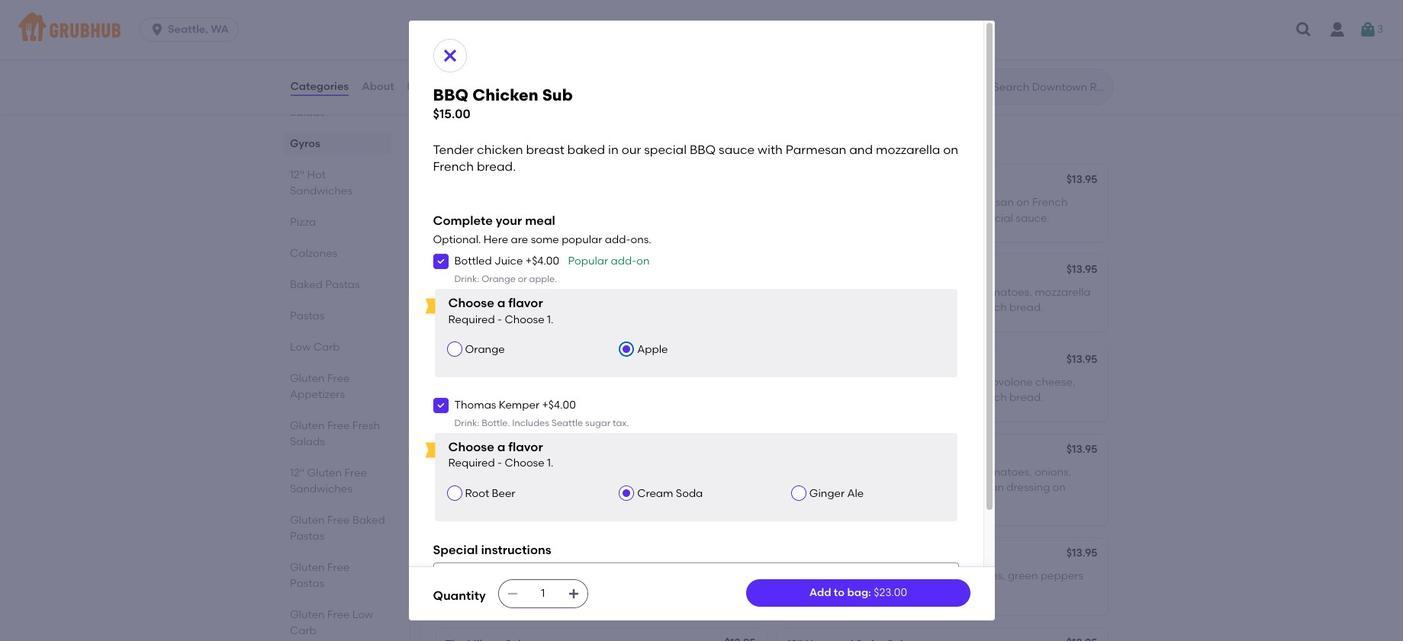 Task type: describe. For each thing, give the bounding box(es) containing it.
bread. inside mozzarella, tomatoes, onions, mushrooms, green peppers and italian dressing on french bread.
[[945, 586, 980, 599]]

- for orange
[[498, 313, 502, 326]]

lightly
[[546, 570, 577, 583]]

are
[[511, 234, 528, 247]]

$4.00 for juice
[[532, 255, 560, 268]]

french inside canadian bacon, pepperoni, salami, tomatoes, onions, mozzarella cheese and homemade italian dressing on french bread.
[[787, 497, 823, 510]]

on inside tender chicken, roasted red peppers, provolone cheese, creamy pesto and mixed greens on french bread.
[[956, 392, 969, 405]]

and inside mozzarella, tomatoes, onions, mushrooms, green peppers and italian dressing on french bread.
[[787, 586, 808, 599]]

baked pastas
[[290, 279, 360, 292]]

seattle, wa
[[168, 23, 229, 36]]

appetizers
[[290, 389, 345, 402]]

12" inside 12" hot sandwiches
[[290, 169, 304, 182]]

roma for tomatoes,
[[479, 376, 510, 389]]

sliced roma tomatoes, fresh mozzarella cheese, homemade italian dressing and mixed greens.
[[445, 376, 694, 405]]

+ for juice
[[526, 255, 532, 268]]

italian inside canadian bacon, pepperoni, salami, tomatoes, onions, mozzarella cheese and homemade italian dressing on french bread.
[[972, 482, 1004, 495]]

0 vertical spatial sauce
[[719, 142, 755, 157]]

on inside eggplant, mozzarella and parmesan on french bread with our homemade romio's special sauce.
[[635, 286, 648, 299]]

gyros
[[290, 137, 320, 150]]

tomatoes, inside sliced roma tomatoes, fresh mozzarella cheese, homemade italian dressing and mixed greens.
[[513, 376, 565, 389]]

12" gluten free sandwiches
[[290, 467, 367, 496]]

bread. inside canadian bacon, pepperoni, salami, tomatoes, onions, mozzarella cheese and homemade italian dressing on french bread.
[[825, 497, 859, 510]]

our inside canadian bacon, pepperoni, salami, tomatoes, mozzarella and our homemade pizza sauce on french bread.
[[810, 302, 828, 315]]

ons.
[[631, 234, 652, 247]]

meatballs,
[[823, 196, 877, 209]]

1 breast from the top
[[526, 142, 565, 157]]

mozzarella inside eggplant, mozzarella and parmesan on french bread with our homemade romio's special sauce.
[[498, 286, 554, 299]]

melted
[[514, 586, 551, 599]]

green inside thinly sliced sirloin, lightly marinated with onions, green peppers and melted swiss cheese on french bread.
[[700, 570, 731, 583]]

french inside canadian bacon, pepperoni, salami, tomatoes, mozzarella and our homemade pizza sauce on french bread.
[[972, 302, 1007, 315]]

special inside eggplant, mozzarella and parmesan on french bread with our homemade romio's special sauce.
[[576, 302, 613, 315]]

and inside the mixed greens, tomatoes, onions, mushrooms, black olives, feta and tzatziki sauce.
[[469, 68, 489, 81]]

red
[[914, 376, 931, 389]]

our inside eggplant, mozzarella and parmesan on french bread with our homemade romio's special sauce.
[[445, 302, 462, 315]]

bread inside baked meatballs, mozzarella and parmesan on french bread with our homemade romio's special sauce.
[[787, 212, 819, 225]]

bread. inside thinly sliced sirloin, lightly marinated with onions, green peppers and melted swiss cheese on french bread.
[[677, 586, 711, 599]]

cream
[[637, 488, 674, 501]]

cheese inside thinly sliced sirloin, lightly marinated with onions, green peppers and melted swiss cheese on french bread.
[[583, 586, 621, 599]]

svg image inside main navigation 'navigation'
[[1295, 21, 1314, 39]]

sauce inside canadian bacon, pepperoni, salami, tomatoes, mozzarella and our homemade pizza sauce on french bread.
[[922, 302, 954, 315]]

soda
[[676, 488, 703, 501]]

feta
[[445, 68, 466, 81]]

bread. inside the tender chicken breast, marinara sauce, onions, parmesan and mozzarella cheese on french bread.
[[621, 482, 655, 495]]

includes
[[512, 418, 550, 429]]

thomas kemper + $4.00 drink: bottle. includes seattle sugar tax.
[[455, 399, 629, 429]]

pastas inside gluten free pastas
[[290, 578, 324, 591]]

reviews
[[407, 80, 450, 93]]

on inside mozzarella, tomatoes, onions, mushrooms, green peppers and italian dressing on french bread.
[[892, 586, 905, 599]]

bag:
[[848, 587, 872, 600]]

apple
[[637, 343, 668, 356]]

ginger ale
[[810, 488, 864, 501]]

fresh
[[352, 420, 380, 433]]

wa
[[211, 23, 229, 36]]

peppers,
[[933, 376, 979, 389]]

onions, inside the mixed greens, tomatoes, onions, mushrooms, black olives, feta and tzatziki sauce.
[[574, 52, 611, 65]]

romio's inside baked meatballs, mozzarella and parmesan on french bread with our homemade romio's special sauce.
[[928, 212, 974, 225]]

mozzarella inside canadian bacon, pepperoni, salami, tomatoes, onions, mozzarella cheese and homemade italian dressing on french bread.
[[787, 482, 843, 495]]

drink: inside thomas kemper + $4.00 drink: bottle. includes seattle sugar tax.
[[455, 418, 480, 429]]

complete your meal optional. here are some popular add-ons.
[[433, 213, 652, 247]]

swiss
[[553, 586, 581, 599]]

chicken parmesan sub
[[445, 445, 567, 458]]

1 vertical spatial baked
[[562, 196, 595, 209]]

1 vertical spatial sauce
[[694, 196, 725, 209]]

tomatoes, inside mozzarella, tomatoes, onions, mushrooms, green peppers and italian dressing on french bread.
[[848, 570, 900, 583]]

pepperoni, for pizza
[[881, 286, 937, 299]]

with inside eggplant, mozzarella and parmesan on french bread with our homemade romio's special sauce.
[[723, 286, 745, 299]]

the
[[445, 355, 465, 368]]

olives,
[[711, 52, 742, 65]]

salami, for sauce
[[940, 286, 977, 299]]

gluten free low carb
[[290, 609, 373, 638]]

canadian bacon, pepperoni, salami, tomatoes, mozzarella and our homemade pizza sauce on french bread.
[[787, 286, 1091, 315]]

marinara
[[565, 466, 613, 479]]

1 vertical spatial tender chicken breast baked in our special bbq sauce with parmesan and mozzarella on french bread.
[[445, 196, 750, 225]]

1 salads from the top
[[290, 106, 325, 119]]

thomas
[[455, 399, 497, 412]]

with inside baked meatballs, mozzarella and parmesan on french bread with our homemade romio's special sauce.
[[821, 212, 843, 225]]

tomatoes, inside the mixed greens, tomatoes, onions, mushrooms, black olives, feta and tzatziki sauce.
[[519, 52, 572, 65]]

add to bag: $23.00
[[810, 587, 908, 600]]

tender chicken, roasted red peppers, provolone cheese, creamy pesto and mixed greens on french bread.
[[787, 376, 1076, 405]]

french inside the tender chicken breast, marinara sauce, onions, parmesan and mozzarella cheese on french bread.
[[583, 482, 618, 495]]

french inside mozzarella, tomatoes, onions, mushrooms, green peppers and italian dressing on french bread.
[[907, 586, 943, 599]]

french inside tender chicken, roasted red peppers, provolone cheese, creamy pesto and mixed greens on french bread.
[[972, 392, 1007, 405]]

vegetarian sub
[[787, 549, 868, 562]]

complete
[[433, 213, 493, 228]]

on inside baked meatballs, mozzarella and parmesan on french bread with our homemade romio's special sauce.
[[1017, 196, 1030, 209]]

3
[[1378, 23, 1384, 36]]

bottled juice + $4.00
[[455, 255, 560, 268]]

italian for mushrooms,
[[810, 586, 843, 599]]

sliced
[[445, 376, 477, 389]]

cheese, inside sliced roma tomatoes, fresh mozzarella cheese, homemade italian dressing and mixed greens.
[[654, 376, 694, 389]]

1 vertical spatial hot
[[307, 169, 326, 182]]

dressing for mushrooms,
[[846, 586, 889, 599]]

bread. inside tender chicken, roasted red peppers, provolone cheese, creamy pesto and mixed greens on french bread.
[[1010, 392, 1044, 405]]

add- inside complete your meal optional. here are some popular add-ons.
[[605, 234, 631, 247]]

special inside baked meatballs, mozzarella and parmesan on french bread with our homemade romio's special sauce.
[[977, 212, 1014, 225]]

sandwiches inside '12" gluten free sandwiches'
[[290, 483, 352, 496]]

svg image down optional. at the top left of the page
[[436, 258, 445, 267]]

on inside canadian bacon, pepperoni, salami, tomatoes, mozzarella and our homemade pizza sauce on french bread.
[[956, 302, 969, 315]]

onions, inside thinly sliced sirloin, lightly marinated with onions, green peppers and melted swiss cheese on french bread.
[[661, 570, 698, 583]]

french inside eggplant, mozzarella and parmesan on french bread with our homemade romio's special sauce.
[[651, 286, 686, 299]]

popular
[[562, 234, 603, 247]]

categories button
[[290, 60, 350, 114]]

baked inside gluten free baked pastas
[[352, 514, 385, 527]]

chicken,
[[826, 376, 869, 389]]

sauce,
[[616, 466, 650, 479]]

a for root beer
[[497, 440, 506, 455]]

tender inside the tender chicken breast, marinara sauce, onions, parmesan and mozzarella cheese on french bread.
[[445, 466, 481, 479]]

choose down bottle. in the bottom left of the page
[[448, 440, 494, 455]]

creamy
[[787, 392, 827, 405]]

homemade inside canadian bacon, pepperoni, salami, tomatoes, onions, mozzarella cheese and homemade italian dressing on french bread.
[[909, 482, 969, 495]]

gluten inside '12" gluten free sandwiches'
[[307, 467, 342, 480]]

onions, inside canadian bacon, pepperoni, salami, tomatoes, onions, mozzarella cheese and homemade italian dressing on french bread.
[[1035, 466, 1072, 479]]

tzatziki
[[492, 68, 528, 81]]

eggplant parmesan sub
[[445, 265, 572, 278]]

and inside sliced roma tomatoes, fresh mozzarella cheese, homemade italian dressing and mixed greens.
[[590, 392, 610, 405]]

choose down eggplant
[[448, 296, 494, 311]]

seattle, wa button
[[140, 18, 245, 42]]

free for fresh
[[327, 420, 350, 433]]

mozzarella inside canadian bacon, pepperoni, salami, tomatoes, mozzarella and our homemade pizza sauce on french bread.
[[1035, 286, 1091, 299]]

1 vertical spatial in
[[598, 196, 607, 209]]

and inside the tender chicken breast, marinara sauce, onions, parmesan and mozzarella cheese on french bread.
[[445, 482, 466, 495]]

Search Downtown Romio's Pizza and Pasta search field
[[992, 80, 1109, 95]]

tender down $15.00 at the left of page
[[433, 142, 474, 157]]

peppers inside mozzarella, tomatoes, onions, mushrooms, green peppers and italian dressing on french bread.
[[1041, 570, 1084, 583]]

pastas inside gluten free baked pastas
[[290, 531, 324, 543]]

bbq chicken sub
[[445, 175, 537, 188]]

gluten for gluten free pastas
[[290, 562, 324, 575]]

carb inside gluten free low carb
[[290, 625, 316, 638]]

1 horizontal spatial hot
[[462, 129, 491, 148]]

$13.95 for canadian bacon, pepperoni, salami, tomatoes, onions, mozzarella cheese and homemade italian dressing on french bread.
[[1067, 443, 1098, 456]]

sirloin,
[[511, 570, 543, 583]]

tomatoes, inside canadian bacon, pepperoni, salami, tomatoes, onions, mozzarella cheese and homemade italian dressing on french bread.
[[980, 466, 1033, 479]]

sub up lightly
[[566, 549, 586, 562]]

sub up breast,
[[547, 445, 567, 458]]

eggplant,
[[445, 286, 495, 299]]

salami, for italian
[[940, 466, 977, 479]]

root
[[465, 488, 489, 501]]

to
[[834, 587, 845, 600]]

chicken for bbq chicken sub
[[471, 175, 514, 188]]

0 vertical spatial sandwiches
[[495, 129, 592, 148]]

tender inside tender chicken, roasted red peppers, provolone cheese, creamy pesto and mixed greens on french bread.
[[787, 376, 823, 389]]

and inside baked meatballs, mozzarella and parmesan on french bread with our homemade romio's special sauce.
[[938, 196, 959, 209]]

french inside thinly sliced sirloin, lightly marinated with onions, green peppers and melted swiss cheese on french bread.
[[639, 586, 674, 599]]

thinly
[[445, 570, 476, 583]]

instructions
[[481, 544, 552, 558]]

on inside the tender chicken breast, marinara sauce, onions, parmesan and mozzarella cheese on french bread.
[[567, 482, 580, 495]]

parmesan inside the tender chicken breast, marinara sauce, onions, parmesan and mozzarella cheese on french bread.
[[692, 466, 745, 479]]

bread inside eggplant, mozzarella and parmesan on french bread with our homemade romio's special sauce.
[[689, 286, 720, 299]]

homemade inside sliced roma tomatoes, fresh mozzarella cheese, homemade italian dressing and mixed greens.
[[445, 392, 506, 405]]

+ for kemper
[[542, 399, 549, 412]]

parmesan inside eggplant, mozzarella and parmesan on french bread with our homemade romio's special sauce.
[[580, 286, 633, 299]]

mozzarella inside the tender chicken breast, marinara sauce, onions, parmesan and mozzarella cheese on french bread.
[[469, 482, 525, 495]]

tax.
[[613, 418, 629, 429]]

steak
[[533, 549, 563, 562]]

eggplant, mozzarella and parmesan on french bread with our homemade romio's special sauce.
[[445, 286, 745, 315]]

popular add-on
[[568, 255, 650, 268]]

categories
[[290, 80, 349, 93]]

pesto
[[829, 392, 858, 405]]

gluten for gluten free low carb
[[290, 609, 324, 622]]

black
[[680, 52, 708, 65]]

mixed
[[445, 52, 476, 65]]

sauce. inside the mixed greens, tomatoes, onions, mushrooms, black olives, feta and tzatziki sauce.
[[530, 68, 564, 81]]

root beer
[[465, 488, 516, 501]]

and inside eggplant, mozzarella and parmesan on french bread with our homemade romio's special sauce.
[[557, 286, 577, 299]]

1 horizontal spatial svg image
[[507, 589, 519, 601]]

3 button
[[1359, 16, 1384, 44]]

low carb
[[290, 341, 340, 354]]

gluten for gluten free baked pastas
[[290, 514, 324, 527]]

2 vertical spatial chicken
[[445, 445, 488, 458]]

0 horizontal spatial 12" hot sandwiches
[[290, 169, 352, 198]]

mozzarella,
[[787, 570, 845, 583]]

and inside tender chicken, roasted red peppers, provolone cheese, creamy pesto and mixed greens on french bread.
[[861, 392, 882, 405]]

sub inside bbq chicken sub $15.00
[[543, 85, 573, 105]]

1 vertical spatial sandwiches
[[290, 185, 352, 198]]

parmesan inside baked meatballs, mozzarella and parmesan on french bread with our homemade romio's special sauce.
[[962, 196, 1014, 209]]

- for root beer
[[498, 458, 502, 471]]

popular
[[568, 255, 609, 268]]

ale
[[848, 488, 864, 501]]

cheese inside canadian bacon, pepperoni, salami, tomatoes, onions, mozzarella cheese and homemade italian dressing on french bread.
[[846, 482, 883, 495]]

bbq chicken sub $15.00
[[433, 85, 573, 121]]

peppers inside thinly sliced sirloin, lightly marinated with onions, green peppers and melted swiss cheese on french bread.
[[445, 586, 488, 599]]

homemade inside eggplant, mozzarella and parmesan on french bread with our homemade romio's special sauce.
[[465, 302, 526, 315]]

about button
[[361, 60, 395, 114]]

0 vertical spatial tender chicken breast baked in our special bbq sauce with parmesan and mozzarella on french bread.
[[433, 142, 962, 174]]

sub right tomato
[[543, 355, 563, 368]]

special
[[433, 544, 478, 558]]

1 horizontal spatial 12" hot sandwiches
[[433, 129, 592, 148]]

marinated
[[445, 549, 500, 562]]

$23.00
[[874, 587, 908, 600]]

$13.95 for thinly sliced sirloin, lightly marinated with onions, green peppers and melted swiss cheese on french bread.
[[725, 547, 756, 560]]

pizza
[[893, 302, 920, 315]]

$15.00
[[433, 107, 471, 121]]

choose a flavor required - choose 1. for root beer
[[448, 440, 554, 471]]

with inside thinly sliced sirloin, lightly marinated with onions, green peppers and melted swiss cheese on french bread.
[[637, 570, 658, 583]]

or
[[518, 274, 527, 284]]

sub up meal
[[517, 175, 537, 188]]

onions, inside the tender chicken breast, marinara sauce, onions, parmesan and mozzarella cheese on french bread.
[[653, 466, 689, 479]]

gluten free appetizers
[[290, 372, 350, 402]]

cheese inside the tender chicken breast, marinara sauce, onions, parmesan and mozzarella cheese on french bread.
[[527, 482, 564, 495]]

a for orange
[[497, 296, 506, 311]]

$13.95 for mozzarella, tomatoes, onions, mushrooms, green peppers and italian dressing on french bread.
[[1067, 547, 1098, 560]]

sauce. inside baked meatballs, mozzarella and parmesan on french bread with our homemade romio's special sauce.
[[1016, 212, 1050, 225]]

on inside thinly sliced sirloin, lightly marinated with onions, green peppers and melted swiss cheese on french bread.
[[623, 586, 636, 599]]



Task type: locate. For each thing, give the bounding box(es) containing it.
1 vertical spatial drink:
[[455, 418, 480, 429]]

tender up root at the left
[[445, 466, 481, 479]]

drink: down "thomas"
[[455, 418, 480, 429]]

romio's
[[928, 212, 974, 225], [528, 302, 574, 315]]

1 vertical spatial peppers
[[445, 586, 488, 599]]

gluten inside gluten free baked pastas
[[290, 514, 324, 527]]

0 horizontal spatial cheese,
[[654, 376, 694, 389]]

philly
[[503, 549, 531, 562]]

dressing inside sliced roma tomatoes, fresh mozzarella cheese, homemade italian dressing and mixed greens.
[[544, 392, 587, 405]]

dressing for fresh
[[544, 392, 587, 405]]

1 choose a flavor required - choose 1. from the top
[[448, 296, 554, 326]]

chicken inside bbq chicken sub $15.00
[[473, 85, 539, 105]]

free up appetizers
[[327, 372, 350, 385]]

bacon,
[[842, 286, 879, 299], [842, 466, 879, 479]]

and inside thinly sliced sirloin, lightly marinated with onions, green peppers and melted swiss cheese on french bread.
[[491, 586, 511, 599]]

romio's inside eggplant, mozzarella and parmesan on french bread with our homemade romio's special sauce.
[[528, 302, 574, 315]]

tomato
[[501, 355, 541, 368]]

mixed for greens.
[[613, 392, 644, 405]]

svg image down lightly
[[568, 589, 580, 601]]

french inside baked meatballs, mozzarella and parmesan on french bread with our homemade romio's special sauce.
[[1033, 196, 1068, 209]]

12" hot sandwiches down bbq chicken sub $15.00 at the top of the page
[[433, 129, 592, 148]]

bread
[[787, 212, 819, 225], [689, 286, 720, 299]]

tender up 'complete'
[[445, 196, 481, 209]]

free left fresh
[[327, 420, 350, 433]]

canadian bacon, pepperoni, salami, tomatoes, onions, mozzarella cheese and homemade italian dressing on french bread.
[[787, 466, 1072, 510]]

svg image down sliced
[[436, 402, 445, 411]]

drink: orange or apple.
[[455, 274, 557, 284]]

2 vertical spatial sauce
[[922, 302, 954, 315]]

0 vertical spatial 12" hot sandwiches
[[433, 129, 592, 148]]

dressing inside mozzarella, tomatoes, onions, mushrooms, green peppers and italian dressing on french bread.
[[846, 586, 889, 599]]

seattle,
[[168, 23, 208, 36]]

2 vertical spatial 12"
[[290, 467, 304, 480]]

0 horizontal spatial italian
[[508, 392, 541, 405]]

svg image
[[1359, 21, 1378, 39], [150, 22, 165, 37], [507, 589, 519, 601]]

a
[[497, 296, 506, 311], [497, 440, 506, 455]]

0 vertical spatial choose a flavor required - choose 1.
[[448, 296, 554, 326]]

12" down gyros
[[290, 169, 304, 182]]

0 vertical spatial hot
[[462, 129, 491, 148]]

1 vertical spatial bacon,
[[842, 466, 879, 479]]

0 vertical spatial required
[[448, 313, 495, 326]]

1 drink: from the top
[[455, 274, 480, 284]]

gluten inside "gluten free appetizers"
[[290, 372, 324, 385]]

bbq inside bbq chicken sub $15.00
[[433, 85, 469, 105]]

2 vertical spatial italian
[[810, 586, 843, 599]]

1 horizontal spatial romio's
[[928, 212, 974, 225]]

add
[[810, 587, 832, 600]]

$13.95 for baked meatballs, mozzarella and parmesan on french bread with our homemade romio's special sauce.
[[1067, 173, 1098, 186]]

chicken inside the tender chicken breast, marinara sauce, onions, parmesan and mozzarella cheese on french bread.
[[484, 466, 524, 479]]

and
[[469, 68, 489, 81], [850, 142, 873, 157], [938, 196, 959, 209], [501, 212, 521, 225], [557, 286, 577, 299], [787, 302, 808, 315], [590, 392, 610, 405], [861, 392, 882, 405], [445, 482, 466, 495], [886, 482, 906, 495], [491, 586, 511, 599], [787, 586, 808, 599]]

baked for baked pastas
[[290, 279, 322, 292]]

seattle
[[552, 418, 583, 429]]

gluten inside gluten free low carb
[[290, 609, 324, 622]]

0 vertical spatial 12"
[[433, 129, 458, 148]]

0 vertical spatial +
[[526, 255, 532, 268]]

1 1. from the top
[[547, 313, 554, 326]]

gluten down gluten free baked pastas
[[290, 562, 324, 575]]

1. left marinara
[[547, 458, 554, 471]]

2 mixed from the left
[[884, 392, 916, 405]]

1 vertical spatial $4.00
[[549, 399, 576, 412]]

1 a from the top
[[497, 296, 506, 311]]

french
[[433, 160, 474, 174], [1033, 196, 1068, 209], [598, 212, 634, 225], [651, 286, 686, 299], [972, 302, 1007, 315], [972, 392, 1007, 405], [583, 482, 618, 495], [787, 497, 823, 510], [639, 586, 674, 599], [907, 586, 943, 599]]

canadian for and
[[787, 286, 840, 299]]

1 vertical spatial chicken
[[471, 175, 514, 188]]

0 vertical spatial in
[[608, 142, 619, 157]]

chicken for bbq chicken sub $15.00
[[473, 85, 539, 105]]

carb down gluten free pastas
[[290, 625, 316, 638]]

1 vertical spatial italian
[[972, 482, 1004, 495]]

0 horizontal spatial sauce.
[[530, 68, 564, 81]]

bacon, inside canadian bacon, pepperoni, salami, tomatoes, mozzarella and our homemade pizza sauce on french bread.
[[842, 286, 879, 299]]

canadian for mozzarella
[[787, 466, 840, 479]]

0 vertical spatial baked
[[568, 142, 605, 157]]

12" down gluten free fresh salads
[[290, 467, 304, 480]]

mozzarella, tomatoes, onions, mushrooms, green peppers and italian dressing on french bread.
[[787, 570, 1084, 599]]

$4.00 up apple.
[[532, 255, 560, 268]]

0 vertical spatial mushrooms,
[[614, 52, 677, 65]]

-
[[498, 313, 502, 326], [498, 458, 502, 471]]

baked left the meatballs,
[[787, 196, 820, 209]]

tender chicken breast baked in our special bbq sauce with parmesan and mozzarella on french bread.
[[433, 142, 962, 174], [445, 196, 750, 225]]

0 vertical spatial a
[[497, 296, 506, 311]]

1 vertical spatial +
[[542, 399, 549, 412]]

salads inside gluten free fresh salads
[[290, 436, 325, 449]]

greens,
[[479, 52, 517, 65]]

1 horizontal spatial mixed
[[884, 392, 916, 405]]

sauce
[[719, 142, 755, 157], [694, 196, 725, 209], [922, 302, 954, 315]]

free inside gluten free low carb
[[327, 609, 350, 622]]

green inside mozzarella, tomatoes, onions, mushrooms, green peppers and italian dressing on french bread.
[[1008, 570, 1039, 583]]

1 cheese, from the left
[[654, 376, 694, 389]]

2 flavor from the top
[[508, 440, 543, 455]]

1. for orange
[[547, 313, 554, 326]]

1 vertical spatial 12"
[[290, 169, 304, 182]]

2 horizontal spatial svg image
[[1359, 21, 1378, 39]]

in
[[608, 142, 619, 157], [598, 196, 607, 209]]

vegetarian for mozzarella,
[[787, 549, 846, 562]]

sub down the mixed greens, tomatoes, onions, mushrooms, black olives, feta and tzatziki sauce.
[[543, 85, 573, 105]]

about
[[362, 80, 394, 93]]

$13.95
[[1067, 173, 1098, 186], [1067, 263, 1098, 276], [1067, 353, 1098, 366], [1067, 443, 1098, 456], [725, 547, 756, 560], [1067, 547, 1098, 560]]

svg image
[[1295, 21, 1314, 39], [441, 47, 459, 65], [436, 258, 445, 267], [436, 402, 445, 411], [568, 589, 580, 601]]

2 salami, from the top
[[940, 466, 977, 479]]

ginger
[[810, 488, 845, 501]]

vegetarian for mixed
[[445, 31, 504, 44]]

0 vertical spatial chicken
[[477, 142, 523, 157]]

sandwiches up gluten free baked pastas
[[290, 483, 352, 496]]

2 - from the top
[[498, 458, 502, 471]]

mixed for greens
[[884, 392, 916, 405]]

add-
[[605, 234, 631, 247], [611, 255, 637, 268]]

1 vertical spatial orange
[[465, 343, 505, 356]]

sandwiches up pizza
[[290, 185, 352, 198]]

1 horizontal spatial mushrooms,
[[942, 570, 1006, 583]]

gluten free baked pastas
[[290, 514, 385, 543]]

bacon, for cheese
[[842, 466, 879, 479]]

0 vertical spatial salami,
[[940, 286, 977, 299]]

0 vertical spatial 1.
[[547, 313, 554, 326]]

sauce. inside eggplant, mozzarella and parmesan on french bread with our homemade romio's special sauce.
[[616, 302, 650, 315]]

free down '12" gluten free sandwiches'
[[327, 514, 350, 527]]

roma inside sliced roma tomatoes, fresh mozzarella cheese, homemade italian dressing and mixed greens.
[[479, 376, 510, 389]]

thinly sliced sirloin, lightly marinated with onions, green peppers and melted swiss cheese on french bread.
[[445, 570, 731, 599]]

hot
[[462, 129, 491, 148], [307, 169, 326, 182]]

choose a flavor required - choose 1. for orange
[[448, 296, 554, 326]]

0 horizontal spatial green
[[700, 570, 731, 583]]

choose a flavor required - choose 1. down drink: orange or apple. at the top left
[[448, 296, 554, 326]]

baked down '12" gluten free sandwiches'
[[352, 514, 385, 527]]

gluten inside gluten free fresh salads
[[290, 420, 324, 433]]

chicken
[[473, 85, 539, 105], [471, 175, 514, 188], [445, 445, 488, 458]]

1 bacon, from the top
[[842, 286, 879, 299]]

1 salami, from the top
[[940, 286, 977, 299]]

cheese right ginger
[[846, 482, 883, 495]]

gluten down gluten free pastas
[[290, 609, 324, 622]]

0 vertical spatial $4.00
[[532, 255, 560, 268]]

add- down ons. at the top left
[[611, 255, 637, 268]]

sub up "add to bag: $23.00"
[[848, 549, 868, 562]]

free down gluten free pastas
[[327, 609, 350, 622]]

baked for baked meatballs, mozzarella and parmesan on french bread with our homemade romio's special sauce.
[[787, 196, 820, 209]]

homemade inside canadian bacon, pepperoni, salami, tomatoes, mozzarella and our homemade pizza sauce on french bread.
[[830, 302, 891, 315]]

gluten down '12" gluten free sandwiches'
[[290, 514, 324, 527]]

here
[[484, 234, 509, 247]]

mozzarella inside baked meatballs, mozzarella and parmesan on french bread with our homemade romio's special sauce.
[[880, 196, 936, 209]]

2 breast from the top
[[526, 196, 560, 209]]

1 green from the left
[[700, 570, 731, 583]]

0 horizontal spatial vegetarian
[[445, 31, 504, 44]]

1 horizontal spatial bread
[[787, 212, 819, 225]]

quantity
[[433, 590, 486, 604]]

1 vertical spatial 12" hot sandwiches
[[290, 169, 352, 198]]

marinated
[[579, 570, 634, 583]]

free inside '12" gluten free sandwiches'
[[344, 467, 367, 480]]

chicken for parmesan
[[484, 466, 524, 479]]

2 drink: from the top
[[455, 418, 480, 429]]

juice
[[495, 255, 523, 268]]

provolone
[[982, 376, 1033, 389]]

bread. inside canadian bacon, pepperoni, salami, tomatoes, mozzarella and our homemade pizza sauce on french bread.
[[1010, 302, 1044, 315]]

mozzarella inside sliced roma tomatoes, fresh mozzarella cheese, homemade italian dressing and mixed greens.
[[596, 376, 652, 389]]

1 horizontal spatial cheese,
[[1036, 376, 1076, 389]]

and inside canadian bacon, pepperoni, salami, tomatoes, mozzarella and our homemade pizza sauce on french bread.
[[787, 302, 808, 315]]

free inside gluten free fresh salads
[[327, 420, 350, 433]]

onions, inside mozzarella, tomatoes, onions, mushrooms, green peppers and italian dressing on french bread.
[[903, 570, 940, 583]]

2 required from the top
[[448, 458, 495, 471]]

roma
[[467, 355, 498, 368], [479, 376, 510, 389]]

mozzarella
[[876, 142, 941, 157], [880, 196, 936, 209], [524, 212, 580, 225], [498, 286, 554, 299], [1035, 286, 1091, 299], [596, 376, 652, 389], [469, 482, 525, 495], [787, 482, 843, 495]]

2 choose a flavor required - choose 1. from the top
[[448, 440, 554, 471]]

0 vertical spatial dressing
[[544, 392, 587, 405]]

pastas up low carb
[[290, 310, 324, 323]]

breast down bbq chicken sub $15.00 at the top of the page
[[526, 142, 565, 157]]

free for baked
[[327, 514, 350, 527]]

chicken down bottle. in the bottom left of the page
[[445, 445, 488, 458]]

1 required from the top
[[448, 313, 495, 326]]

hot down $15.00 at the left of page
[[462, 129, 491, 148]]

our
[[622, 142, 641, 157], [609, 196, 627, 209], [846, 212, 863, 225], [445, 302, 462, 315], [810, 302, 828, 315]]

salami, inside canadian bacon, pepperoni, salami, tomatoes, onions, mozzarella cheese and homemade italian dressing on french bread.
[[940, 466, 977, 479]]

breast,
[[526, 466, 562, 479]]

homemade inside baked meatballs, mozzarella and parmesan on french bread with our homemade romio's special sauce.
[[865, 212, 926, 225]]

beer
[[492, 488, 516, 501]]

chicken up your
[[471, 175, 514, 188]]

gluten down appetizers
[[290, 420, 324, 433]]

12" down $15.00 at the left of page
[[433, 129, 458, 148]]

sugar
[[585, 418, 611, 429]]

main navigation navigation
[[0, 0, 1404, 60]]

0 horizontal spatial svg image
[[150, 22, 165, 37]]

0 horizontal spatial bread
[[689, 286, 720, 299]]

sub down some
[[552, 265, 572, 278]]

bacon, for our
[[842, 286, 879, 299]]

chicken for chicken
[[484, 196, 524, 209]]

vegetarian up mozzarella,
[[787, 549, 846, 562]]

1 horizontal spatial dressing
[[846, 586, 889, 599]]

choose down "or"
[[505, 313, 545, 326]]

0 vertical spatial peppers
[[1041, 570, 1084, 583]]

dressing
[[544, 392, 587, 405], [1007, 482, 1051, 495], [846, 586, 889, 599]]

1 horizontal spatial baked
[[352, 514, 385, 527]]

2 cheese, from the left
[[1036, 376, 1076, 389]]

0 horizontal spatial cheese
[[527, 482, 564, 495]]

baked down calzones
[[290, 279, 322, 292]]

calzones
[[290, 247, 337, 260]]

italian
[[508, 392, 541, 405], [972, 482, 1004, 495], [810, 586, 843, 599]]

2 vertical spatial dressing
[[846, 586, 889, 599]]

0 horizontal spatial hot
[[307, 169, 326, 182]]

1 vertical spatial salami,
[[940, 466, 977, 479]]

pastas up gluten free pastas
[[290, 531, 324, 543]]

gluten up appetizers
[[290, 372, 324, 385]]

1 horizontal spatial vegetarian
[[787, 549, 846, 562]]

salads down categories
[[290, 106, 325, 119]]

bbq
[[433, 85, 469, 105], [690, 142, 716, 157], [445, 175, 469, 188], [669, 196, 691, 209]]

0 vertical spatial roma
[[467, 355, 498, 368]]

free inside gluten free pastas
[[327, 562, 350, 575]]

italian inside sliced roma tomatoes, fresh mozzarella cheese, homemade italian dressing and mixed greens.
[[508, 392, 541, 405]]

special instructions
[[433, 544, 552, 558]]

$4.00 up 'seattle'
[[549, 399, 576, 412]]

2 horizontal spatial baked
[[787, 196, 820, 209]]

carb up "gluten free appetizers" on the left bottom of page
[[313, 341, 340, 354]]

free for low
[[327, 609, 350, 622]]

1 flavor from the top
[[508, 296, 543, 311]]

+ inside thomas kemper + $4.00 drink: bottle. includes seattle sugar tax.
[[542, 399, 549, 412]]

flavor for orange
[[508, 296, 543, 311]]

parmesan
[[786, 142, 847, 157], [962, 196, 1014, 209], [445, 212, 498, 225], [496, 265, 549, 278], [580, 286, 633, 299], [491, 445, 544, 458], [692, 466, 745, 479]]

free down gluten free baked pastas
[[327, 562, 350, 575]]

2 1. from the top
[[547, 458, 554, 471]]

1 vertical spatial sauce.
[[1016, 212, 1050, 225]]

0 horizontal spatial mixed
[[613, 392, 644, 405]]

vegetarian gyro
[[445, 31, 531, 44]]

gluten for gluten free fresh salads
[[290, 420, 324, 433]]

1 pepperoni, from the top
[[881, 286, 937, 299]]

flavor for root beer
[[508, 440, 543, 455]]

2 green from the left
[[1008, 570, 1039, 583]]

1 vertical spatial breast
[[526, 196, 560, 209]]

svg image inside 3 button
[[1359, 21, 1378, 39]]

1 horizontal spatial italian
[[810, 586, 843, 599]]

1 vertical spatial chicken
[[484, 196, 524, 209]]

1 vertical spatial romio's
[[528, 302, 574, 315]]

pepperoni, inside canadian bacon, pepperoni, salami, tomatoes, onions, mozzarella cheese and homemade italian dressing on french bread.
[[881, 466, 937, 479]]

bread.
[[477, 160, 516, 174], [636, 212, 670, 225], [1010, 302, 1044, 315], [1010, 392, 1044, 405], [621, 482, 655, 495], [825, 497, 859, 510], [677, 586, 711, 599], [945, 586, 980, 599]]

mixed down roasted
[[884, 392, 916, 405]]

mushrooms, inside mozzarella, tomatoes, onions, mushrooms, green peppers and italian dressing on french bread.
[[942, 570, 1006, 583]]

+ up "or"
[[526, 255, 532, 268]]

roma right the
[[467, 355, 498, 368]]

pizza
[[290, 216, 316, 229]]

gluten free pastas
[[290, 562, 350, 591]]

2 horizontal spatial sauce.
[[1016, 212, 1050, 225]]

drink: up eggplant,
[[455, 274, 480, 284]]

2 pepperoni, from the top
[[881, 466, 937, 479]]

cheese,
[[654, 376, 694, 389], [1036, 376, 1076, 389]]

1 canadian from the top
[[787, 286, 840, 299]]

1 vertical spatial vegetarian
[[787, 549, 846, 562]]

sliced
[[478, 570, 508, 583]]

cheese, up greens.
[[654, 376, 694, 389]]

+ up includes
[[542, 399, 549, 412]]

Input item quantity number field
[[526, 581, 560, 608]]

roma down the roma tomato sub
[[479, 376, 510, 389]]

italian for fresh
[[508, 392, 541, 405]]

$4.00 inside thomas kemper + $4.00 drink: bottle. includes seattle sugar tax.
[[549, 399, 576, 412]]

fresh
[[568, 376, 593, 389]]

optional.
[[433, 234, 481, 247]]

choose a flavor required - choose 1.
[[448, 296, 554, 326], [448, 440, 554, 471]]

free inside gluten free baked pastas
[[327, 514, 350, 527]]

0 vertical spatial pepperoni,
[[881, 286, 937, 299]]

our inside baked meatballs, mozzarella and parmesan on french bread with our homemade romio's special sauce.
[[846, 212, 863, 225]]

0 vertical spatial bread
[[787, 212, 819, 225]]

mushrooms, inside the mixed greens, tomatoes, onions, mushrooms, black olives, feta and tzatziki sauce.
[[614, 52, 677, 65]]

sandwiches down bbq chicken sub $15.00 at the top of the page
[[495, 129, 592, 148]]

0 vertical spatial bacon,
[[842, 286, 879, 299]]

1 vertical spatial baked
[[290, 279, 322, 292]]

0 vertical spatial canadian
[[787, 286, 840, 299]]

svg image inside seattle, wa button
[[150, 22, 165, 37]]

required up root at the left
[[448, 458, 495, 471]]

1 vertical spatial low
[[352, 609, 373, 622]]

0 vertical spatial orange
[[482, 274, 516, 284]]

1 vertical spatial 1.
[[547, 458, 554, 471]]

sandwiches
[[495, 129, 592, 148], [290, 185, 352, 198], [290, 483, 352, 496]]

svg image up feta at the top
[[441, 47, 459, 65]]

0 horizontal spatial romio's
[[528, 302, 574, 315]]

0 vertical spatial romio's
[[928, 212, 974, 225]]

flavor down "or"
[[508, 296, 543, 311]]

free for pastas
[[327, 562, 350, 575]]

2 a from the top
[[497, 440, 506, 455]]

green
[[700, 570, 731, 583], [1008, 570, 1039, 583]]

canadian inside canadian bacon, pepperoni, salami, tomatoes, onions, mozzarella cheese and homemade italian dressing on french bread.
[[787, 466, 840, 479]]

1 horizontal spatial cheese
[[583, 586, 621, 599]]

2 canadian from the top
[[787, 466, 840, 479]]

1 vertical spatial dressing
[[1007, 482, 1051, 495]]

flavor down includes
[[508, 440, 543, 455]]

roma for tomato
[[467, 355, 498, 368]]

orange right the
[[465, 343, 505, 356]]

mixed inside tender chicken, roasted red peppers, provolone cheese, creamy pesto and mixed greens on french bread.
[[884, 392, 916, 405]]

12" hot sandwiches down gyros
[[290, 169, 352, 198]]

a down drink: orange or apple. at the top left
[[497, 296, 506, 311]]

0 vertical spatial vegetarian
[[445, 31, 504, 44]]

+
[[526, 255, 532, 268], [542, 399, 549, 412]]

1 mixed from the left
[[613, 392, 644, 405]]

1. down apple.
[[547, 313, 554, 326]]

sauce.
[[530, 68, 564, 81], [1016, 212, 1050, 225], [616, 302, 650, 315]]

2 salads from the top
[[290, 436, 325, 449]]

on inside canadian bacon, pepperoni, salami, tomatoes, onions, mozzarella cheese and homemade italian dressing on french bread.
[[1053, 482, 1066, 495]]

$13.95 for tender chicken, roasted red peppers, provolone cheese, creamy pesto and mixed greens on french bread.
[[1067, 353, 1098, 366]]

1 vertical spatial mushrooms,
[[942, 570, 1006, 583]]

vegetarian up mixed
[[445, 31, 504, 44]]

- down drink: orange or apple. at the top left
[[498, 313, 502, 326]]

free for appetizers
[[327, 372, 350, 385]]

0 vertical spatial low
[[290, 341, 311, 354]]

mushrooms,
[[614, 52, 677, 65], [942, 570, 1006, 583]]

1 vertical spatial canadian
[[787, 466, 840, 479]]

0 horizontal spatial low
[[290, 341, 311, 354]]

0 vertical spatial baked
[[787, 196, 820, 209]]

cheese, inside tender chicken, roasted red peppers, provolone cheese, creamy pesto and mixed greens on french bread.
[[1036, 376, 1076, 389]]

pepperoni, for homemade
[[881, 466, 937, 479]]

mixed up tax.
[[613, 392, 644, 405]]

tomatoes, inside canadian bacon, pepperoni, salami, tomatoes, mozzarella and our homemade pizza sauce on french bread.
[[980, 286, 1033, 299]]

meal
[[525, 213, 556, 228]]

1 - from the top
[[498, 313, 502, 326]]

1 vertical spatial add-
[[611, 255, 637, 268]]

a down bottle. in the bottom left of the page
[[497, 440, 506, 455]]

2 bacon, from the top
[[842, 466, 879, 479]]

free down gluten free fresh salads
[[344, 467, 367, 480]]

the roma tomato sub
[[445, 355, 563, 368]]

breast up meal
[[526, 196, 560, 209]]

svg image left 3 button
[[1295, 21, 1314, 39]]

$4.00 for kemper
[[549, 399, 576, 412]]

0 vertical spatial italian
[[508, 392, 541, 405]]

tender up creamy
[[787, 376, 823, 389]]

0 vertical spatial drink:
[[455, 274, 480, 284]]

1 vertical spatial carb
[[290, 625, 316, 638]]

cheese, right the provolone
[[1036, 376, 1076, 389]]

1 horizontal spatial in
[[608, 142, 619, 157]]

0 vertical spatial breast
[[526, 142, 565, 157]]

required for root beer
[[448, 458, 495, 471]]

gluten for gluten free appetizers
[[290, 372, 324, 385]]

0 vertical spatial add-
[[605, 234, 631, 247]]

salads up '12" gluten free sandwiches'
[[290, 436, 325, 449]]

low inside gluten free low carb
[[352, 609, 373, 622]]

gluten down gluten free fresh salads
[[307, 467, 342, 480]]

svg image for seattle, wa
[[150, 22, 165, 37]]

- up beer
[[498, 458, 502, 471]]

0 horizontal spatial in
[[598, 196, 607, 209]]

0 horizontal spatial dressing
[[544, 392, 587, 405]]

tender chicken breast, marinara sauce, onions, parmesan and mozzarella cheese on french bread.
[[445, 466, 745, 495]]

chicken
[[477, 142, 523, 157], [484, 196, 524, 209], [484, 466, 524, 479]]

hot down gyros
[[307, 169, 326, 182]]

$13.95 for canadian bacon, pepperoni, salami, tomatoes, mozzarella and our homemade pizza sauce on french bread.
[[1067, 263, 1098, 276]]

and inside canadian bacon, pepperoni, salami, tomatoes, onions, mozzarella cheese and homemade italian dressing on french bread.
[[886, 482, 906, 495]]

1 vertical spatial flavor
[[508, 440, 543, 455]]

cheese down marinated
[[583, 586, 621, 599]]

some
[[531, 234, 559, 247]]

add- up popular add-on
[[605, 234, 631, 247]]

chicken up beer
[[484, 466, 524, 479]]

svg image for 3
[[1359, 21, 1378, 39]]

chicken up bbq chicken sub
[[477, 142, 523, 157]]

pepperoni, inside canadian bacon, pepperoni, salami, tomatoes, mozzarella and our homemade pizza sauce on french bread.
[[881, 286, 937, 299]]

2 vertical spatial baked
[[352, 514, 385, 527]]

12" inside '12" gluten free sandwiches'
[[290, 467, 304, 480]]

your
[[496, 213, 522, 228]]

required down eggplant,
[[448, 313, 495, 326]]

cheese down breast,
[[527, 482, 564, 495]]

required for orange
[[448, 313, 495, 326]]

salami, inside canadian bacon, pepperoni, salami, tomatoes, mozzarella and our homemade pizza sauce on french bread.
[[940, 286, 977, 299]]

orange down bottled juice + $4.00
[[482, 274, 516, 284]]

chicken up your
[[484, 196, 524, 209]]

choose a flavor required - choose 1. down bottle. in the bottom left of the page
[[448, 440, 554, 471]]

gluten
[[290, 372, 324, 385], [290, 420, 324, 433], [307, 467, 342, 480], [290, 514, 324, 527], [290, 562, 324, 575], [290, 609, 324, 622]]

0 vertical spatial carb
[[313, 341, 340, 354]]

choose up beer
[[505, 458, 545, 471]]

pastas down calzones
[[325, 279, 360, 292]]

pastas up gluten free low carb
[[290, 578, 324, 591]]

on
[[944, 142, 959, 157], [1017, 196, 1030, 209], [583, 212, 596, 225], [637, 255, 650, 268], [635, 286, 648, 299], [956, 302, 969, 315], [956, 392, 969, 405], [567, 482, 580, 495], [1053, 482, 1066, 495], [623, 586, 636, 599], [892, 586, 905, 599]]

apple.
[[529, 274, 557, 284]]

0 vertical spatial -
[[498, 313, 502, 326]]

2 horizontal spatial dressing
[[1007, 482, 1051, 495]]

dressing inside canadian bacon, pepperoni, salami, tomatoes, onions, mozzarella cheese and homemade italian dressing on french bread.
[[1007, 482, 1051, 495]]

tomatoes,
[[519, 52, 572, 65], [980, 286, 1033, 299], [513, 376, 565, 389], [980, 466, 1033, 479], [848, 570, 900, 583]]

search icon image
[[969, 78, 987, 96]]

low
[[290, 341, 311, 354], [352, 609, 373, 622]]

eggplant
[[445, 265, 493, 278]]

chicken down the tzatziki
[[473, 85, 539, 105]]

1 horizontal spatial low
[[352, 609, 373, 622]]

1. for root beer
[[547, 458, 554, 471]]



Task type: vqa. For each thing, say whether or not it's contained in the screenshot.
mixed in Tender Chicken, Roasted Red Peppers, Provolone Cheese, Creamy Pesto And Mixed Greens On French Bread.
yes



